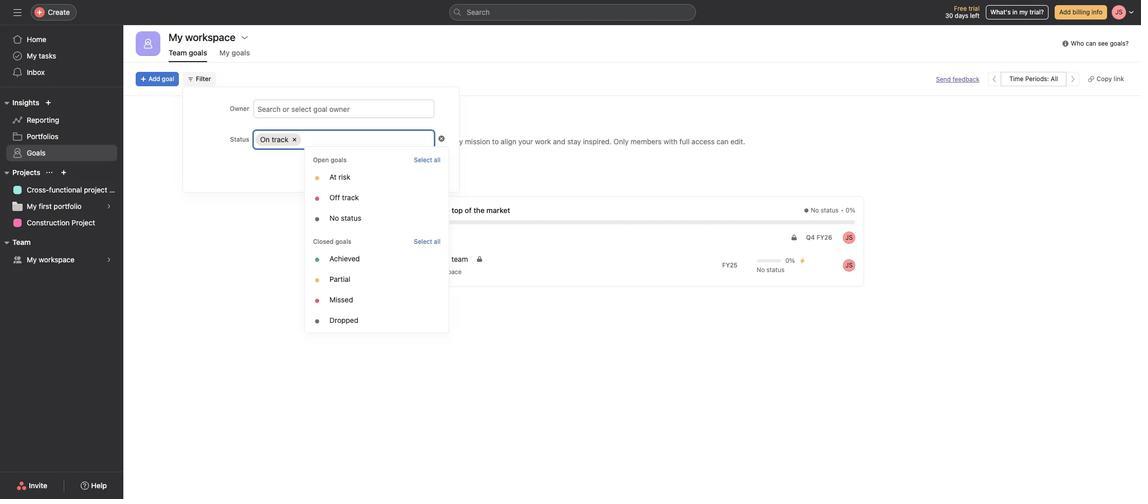 Task type: vqa. For each thing, say whether or not it's contained in the screenshot.
Set out of office switch
no



Task type: describe. For each thing, give the bounding box(es) containing it.
1
[[418, 234, 421, 242]]

my first portfolio link
[[6, 198, 117, 215]]

members
[[631, 137, 662, 146]]

see details, my workspace image
[[106, 257, 112, 263]]

inbox
[[27, 68, 45, 77]]

my for my first portfolio link
[[27, 202, 37, 211]]

help button
[[74, 477, 114, 496]]

info
[[1092, 8, 1103, 16]]

filter
[[196, 75, 211, 83]]

0 horizontal spatial no status
[[757, 266, 785, 274]]

with
[[664, 137, 678, 146]]

1 js from the top
[[846, 234, 853, 242]]

my down my workspace
[[219, 48, 230, 57]]

my first portfolio
[[27, 202, 82, 211]]

market
[[486, 206, 510, 215]]

goal inside button
[[162, 75, 174, 83]]

cross-functional project plan
[[27, 186, 123, 194]]

apply
[[388, 166, 407, 175]]

1 js button from the top
[[843, 232, 855, 244]]

insights
[[12, 98, 39, 107]]

stay
[[567, 137, 581, 146]]

send feedback
[[936, 75, 980, 83]]

what's
[[991, 8, 1011, 16]]

Search or select goal owner text field
[[258, 103, 357, 115]]

time periods: all button
[[1001, 72, 1067, 86]]

cross-
[[27, 186, 49, 194]]

workspace inside dropdown button
[[430, 268, 462, 276]]

project
[[84, 186, 107, 194]]

1 sub-goal button
[[405, 231, 452, 245]]

the for team
[[439, 255, 450, 264]]

time
[[1009, 75, 1024, 83]]

home
[[27, 35, 46, 44]]

show options image
[[241, 33, 249, 42]]

1 sub-goal
[[418, 234, 449, 242]]

goals for my goals
[[232, 48, 250, 57]]

search
[[467, 8, 490, 16]]

on track cell
[[255, 134, 301, 146]]

see
[[1098, 40, 1108, 47]]

team for team
[[12, 238, 31, 247]]

goals link
[[6, 145, 117, 161]]

see details, my first portfolio image
[[106, 204, 112, 210]]

create
[[48, 8, 70, 16]]

reporting
[[27, 116, 59, 124]]

cross-functional project plan link
[[6, 182, 123, 198]]

what's in my trial? button
[[986, 5, 1049, 20]]

on track
[[260, 135, 289, 144]]

hide sidebar image
[[13, 8, 22, 16]]

send
[[936, 75, 951, 83]]

goals for team goals
[[189, 48, 207, 57]]

days
[[955, 12, 968, 20]]

construction project
[[27, 218, 95, 227]]

my for the 'my workspace' link
[[27, 255, 37, 264]]

apply filters button
[[381, 161, 434, 180]]

my goals
[[219, 48, 250, 57]]

projects element
[[0, 163, 123, 233]]

become
[[409, 206, 437, 215]]

inbox link
[[6, 64, 117, 81]]

status
[[230, 136, 249, 143]]

team
[[451, 255, 468, 264]]

teams element
[[0, 233, 123, 270]]

and
[[553, 137, 565, 146]]

my workspace inside dropdown button
[[420, 268, 462, 276]]

Mission title text field
[[395, 104, 446, 128]]

who can see goals?
[[1071, 40, 1129, 47]]

the for top
[[439, 206, 450, 215]]

edit.
[[731, 137, 745, 146]]

access
[[692, 137, 715, 146]]

full
[[679, 137, 690, 146]]

construction project link
[[6, 215, 117, 231]]

home link
[[6, 31, 117, 48]]

goals
[[27, 149, 46, 157]]

time periods: all
[[1009, 75, 1058, 83]]

search button
[[449, 4, 696, 21]]

1 horizontal spatial can
[[1086, 40, 1096, 47]]

invite
[[29, 482, 47, 490]]

none text field inside on track row
[[305, 134, 313, 146]]

0 vertical spatial no
[[811, 207, 819, 214]]

0 horizontal spatial status
[[767, 266, 785, 274]]

free
[[954, 5, 967, 12]]

q4 fy26
[[806, 234, 832, 242]]

copy link
[[1097, 75, 1124, 83]]

help
[[91, 482, 107, 490]]

1 horizontal spatial 0%
[[846, 207, 855, 214]]

grow
[[419, 255, 437, 264]]

periods:
[[1025, 75, 1049, 83]]

2 js button from the top
[[843, 260, 855, 272]]

send feedback link
[[936, 75, 980, 84]]

portfolios link
[[6, 129, 117, 145]]

global element
[[0, 25, 123, 87]]

left
[[970, 12, 980, 20]]

my workspace button
[[415, 265, 479, 280]]

0 horizontal spatial can
[[717, 137, 729, 146]]

track
[[272, 135, 289, 144]]

in
[[1013, 8, 1018, 16]]

cancel
[[348, 166, 371, 175]]

work
[[535, 137, 551, 146]]

remove image
[[438, 136, 445, 142]]

reporting link
[[6, 112, 117, 129]]

my workspace
[[169, 31, 235, 43]]



Task type: locate. For each thing, give the bounding box(es) containing it.
add inside button
[[1059, 8, 1071, 16]]

goals down my workspace
[[189, 48, 207, 57]]

2 horizontal spatial add
[[1059, 8, 1071, 16]]

team
[[169, 48, 187, 57], [12, 238, 31, 247]]

goal up grow the team
[[436, 234, 449, 242]]

no status right fy25 dropdown button
[[757, 266, 785, 274]]

insights element
[[0, 94, 123, 163]]

functional
[[49, 186, 82, 194]]

no
[[811, 207, 819, 214], [757, 266, 765, 274]]

trial?
[[1030, 8, 1044, 16]]

goal
[[162, 75, 174, 83], [436, 234, 449, 242]]

1 horizontal spatial workspace
[[430, 268, 462, 276]]

add for add goal
[[149, 75, 160, 83]]

my for the my tasks link
[[27, 51, 37, 60]]

2 goals from the left
[[232, 48, 250, 57]]

1 horizontal spatial goal
[[436, 234, 449, 242]]

new image
[[45, 100, 52, 106]]

status
[[821, 207, 839, 214], [767, 266, 785, 274]]

1 horizontal spatial status
[[821, 207, 839, 214]]

team goals
[[169, 48, 207, 57]]

billing
[[1073, 8, 1090, 16]]

workspace down the construction project link
[[39, 255, 74, 264]]

1 horizontal spatial your
[[518, 137, 533, 146]]

become the top of the market
[[409, 206, 510, 215]]

0 horizontal spatial team
[[12, 238, 31, 247]]

0 horizontal spatial 0%
[[785, 257, 795, 265]]

1 vertical spatial can
[[717, 137, 729, 146]]

0 vertical spatial workspace
[[39, 255, 74, 264]]

fy25
[[722, 262, 738, 269]]

1 vertical spatial team
[[12, 238, 31, 247]]

2 vertical spatial add
[[401, 137, 414, 146]]

workspace down grow the team link at the bottom
[[430, 268, 462, 276]]

0 vertical spatial js
[[846, 234, 853, 242]]

0 vertical spatial team
[[169, 48, 187, 57]]

what's in my trial?
[[991, 8, 1044, 16]]

plan
[[109, 186, 123, 194]]

add left "filter" dropdown button
[[149, 75, 160, 83]]

filter button
[[183, 72, 216, 86]]

show options, current sort, top image
[[46, 170, 53, 176]]

projects
[[12, 168, 40, 177]]

my down 'grow'
[[420, 268, 429, 276]]

0 vertical spatial can
[[1086, 40, 1096, 47]]

your right the "align"
[[518, 137, 533, 146]]

1 vertical spatial no
[[757, 266, 765, 274]]

my inside global element
[[27, 51, 37, 60]]

on
[[260, 135, 270, 144]]

the
[[439, 206, 450, 215], [474, 206, 485, 215], [439, 255, 450, 264]]

add billing info button
[[1055, 5, 1107, 20]]

only
[[614, 137, 629, 146]]

workspace
[[39, 255, 74, 264], [430, 268, 462, 276]]

my tasks
[[27, 51, 56, 60]]

copy link button
[[1084, 72, 1129, 86]]

1 horizontal spatial add
[[401, 137, 414, 146]]

1 vertical spatial goal
[[436, 234, 449, 242]]

my inside the 'projects' element
[[27, 202, 37, 211]]

no right fy25 dropdown button
[[757, 266, 765, 274]]

2 js from the top
[[846, 262, 853, 269]]

apply filters
[[388, 166, 428, 175]]

the left the top
[[439, 206, 450, 215]]

search list box
[[449, 4, 696, 21]]

no status
[[811, 207, 839, 214], [757, 266, 785, 274]]

0 vertical spatial my workspace
[[27, 255, 74, 264]]

cancel button
[[341, 161, 377, 180]]

inspired.
[[583, 137, 612, 146]]

add for add billing info
[[1059, 8, 1071, 16]]

0 vertical spatial add
[[1059, 8, 1071, 16]]

to
[[492, 137, 499, 146]]

add left billing
[[1059, 8, 1071, 16]]

goals
[[189, 48, 207, 57], [232, 48, 250, 57]]

0 vertical spatial no status
[[811, 207, 839, 214]]

0 horizontal spatial your
[[416, 137, 431, 146]]

link
[[1114, 75, 1124, 83]]

add inside button
[[149, 75, 160, 83]]

2 your from the left
[[518, 137, 533, 146]]

your
[[416, 137, 431, 146], [518, 137, 533, 146]]

0 vertical spatial status
[[821, 207, 839, 214]]

team inside dropdown button
[[12, 238, 31, 247]]

my workspace link
[[6, 252, 117, 268]]

my workspace down the construction
[[27, 255, 74, 264]]

0 horizontal spatial add
[[149, 75, 160, 83]]

1 vertical spatial add
[[149, 75, 160, 83]]

1 horizontal spatial team
[[169, 48, 187, 57]]

tasks
[[39, 51, 56, 60]]

copy
[[1097, 75, 1112, 83]]

can left see
[[1086, 40, 1096, 47]]

who
[[1071, 40, 1084, 47]]

filters
[[409, 166, 428, 175]]

create button
[[31, 4, 77, 21]]

align
[[501, 137, 517, 146]]

new project or portfolio image
[[61, 170, 67, 176]]

my workspace down grow the team
[[420, 268, 462, 276]]

add your company mission to align your work and stay inspired. only members with full access can edit.
[[401, 137, 745, 146]]

add billing info
[[1059, 8, 1103, 16]]

q4
[[806, 234, 815, 242]]

team down the construction
[[12, 238, 31, 247]]

portfolio
[[54, 202, 82, 211]]

can left edit.
[[717, 137, 729, 146]]

0 vertical spatial goal
[[162, 75, 174, 83]]

no status left •
[[811, 207, 839, 214]]

grow the team
[[419, 255, 468, 264]]

0 horizontal spatial goal
[[162, 75, 174, 83]]

status right fy25 dropdown button
[[767, 266, 785, 274]]

30
[[945, 12, 953, 20]]

my left tasks
[[27, 51, 37, 60]]

1 horizontal spatial goals
[[232, 48, 250, 57]]

the right of
[[474, 206, 485, 215]]

0 horizontal spatial my workspace
[[27, 255, 74, 264]]

trial
[[969, 5, 980, 12]]

1 vertical spatial 0%
[[785, 257, 795, 265]]

goal inside button
[[436, 234, 449, 242]]

• 0%
[[841, 207, 855, 214]]

add goal
[[149, 75, 174, 83]]

1 goals from the left
[[189, 48, 207, 57]]

0 vertical spatial 0%
[[846, 207, 855, 214]]

feedback
[[953, 75, 980, 83]]

first
[[39, 202, 52, 211]]

1 horizontal spatial my workspace
[[420, 268, 462, 276]]

1 vertical spatial js button
[[843, 260, 855, 272]]

my inside teams element
[[27, 255, 37, 264]]

free trial 30 days left
[[945, 5, 980, 20]]

team for team goals
[[169, 48, 187, 57]]

grow the team link
[[419, 254, 476, 265]]

my workspace inside teams element
[[27, 255, 74, 264]]

the up my workspace dropdown button
[[439, 255, 450, 264]]

my down team dropdown button
[[27, 255, 37, 264]]

my inside dropdown button
[[420, 268, 429, 276]]

workspace inside teams element
[[39, 255, 74, 264]]

invite button
[[10, 477, 54, 496]]

0 horizontal spatial workspace
[[39, 255, 74, 264]]

0 horizontal spatial no
[[757, 266, 765, 274]]

1 your from the left
[[416, 137, 431, 146]]

1 vertical spatial workspace
[[430, 268, 462, 276]]

my
[[219, 48, 230, 57], [27, 51, 37, 60], [27, 202, 37, 211], [27, 255, 37, 264], [420, 268, 429, 276]]

1 vertical spatial no status
[[757, 266, 785, 274]]

my left first
[[27, 202, 37, 211]]

goals down show options image
[[232, 48, 250, 57]]

add
[[1059, 8, 1071, 16], [149, 75, 160, 83], [401, 137, 414, 146]]

portfolios
[[27, 132, 58, 141]]

team goals link
[[169, 48, 207, 62]]

project
[[72, 218, 95, 227]]

1 vertical spatial status
[[767, 266, 785, 274]]

mission
[[465, 137, 490, 146]]

add down mission title 'text field'
[[401, 137, 414, 146]]

None text field
[[305, 134, 313, 146]]

your left remove image
[[416, 137, 431, 146]]

construction
[[27, 218, 70, 227]]

•
[[841, 207, 844, 214]]

0 horizontal spatial goals
[[189, 48, 207, 57]]

of
[[465, 206, 472, 215]]

0 vertical spatial js button
[[843, 232, 855, 244]]

1 horizontal spatial no status
[[811, 207, 839, 214]]

can
[[1086, 40, 1096, 47], [717, 137, 729, 146]]

fy26
[[817, 234, 832, 242]]

fy25 button
[[718, 259, 750, 273]]

1 vertical spatial js
[[846, 262, 853, 269]]

goal down team goals link
[[162, 75, 174, 83]]

no left •
[[811, 207, 819, 214]]

projects button
[[0, 167, 40, 179]]

my tasks link
[[6, 48, 117, 64]]

team button
[[0, 236, 31, 249]]

status left •
[[821, 207, 839, 214]]

1 vertical spatial my workspace
[[420, 268, 462, 276]]

on track row
[[255, 134, 432, 149]]

team down my workspace
[[169, 48, 187, 57]]

company
[[433, 137, 463, 146]]

1 horizontal spatial no
[[811, 207, 819, 214]]

add for add your company mission to align your work and stay inspired. only members with full access can edit.
[[401, 137, 414, 146]]



